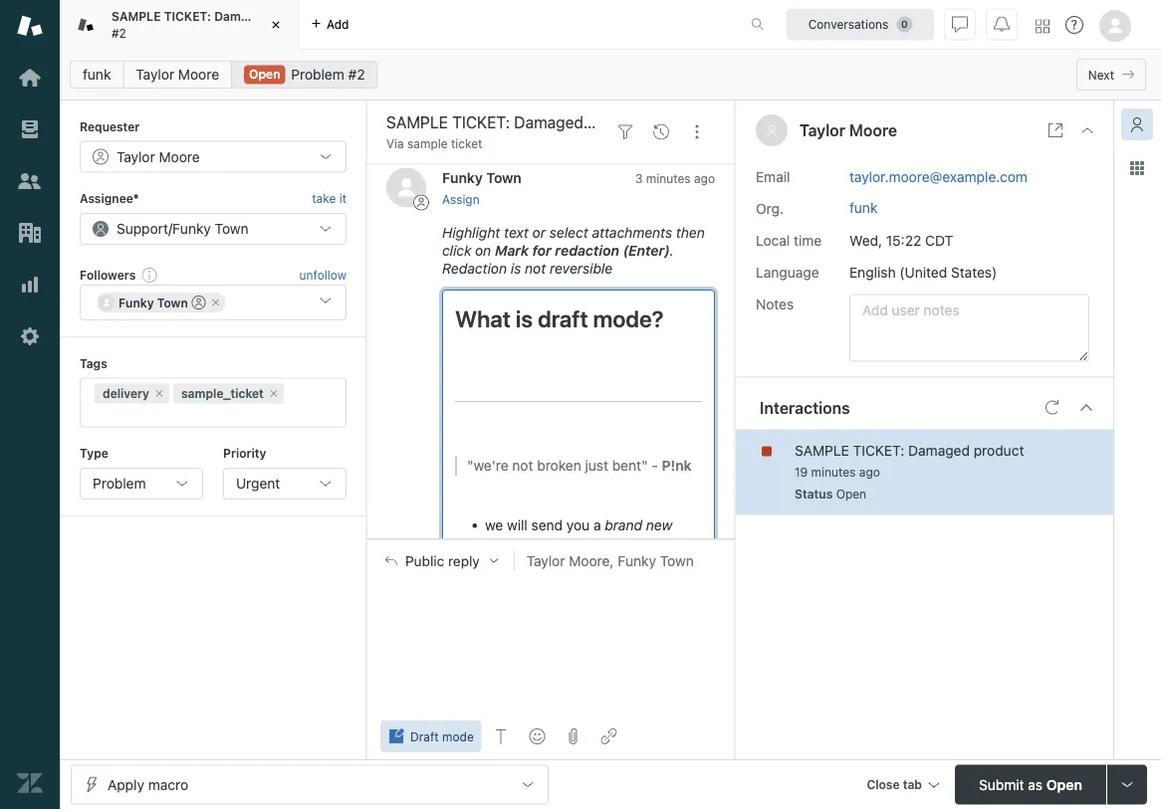Task type: describe. For each thing, give the bounding box(es) containing it.
1 vertical spatial taylor moore
[[800, 121, 897, 140]]

format text image
[[494, 729, 510, 745]]

mark
[[495, 243, 529, 259]]

apply macro
[[108, 777, 188, 793]]

for
[[532, 243, 552, 259]]

broken
[[537, 458, 581, 475]]

#2 inside secondary element
[[348, 66, 365, 83]]

via
[[386, 137, 404, 151]]

then
[[676, 225, 705, 242]]

customer context image
[[1129, 117, 1145, 132]]

local
[[756, 232, 790, 249]]

customers image
[[17, 168, 43, 194]]

user is an agent image
[[192, 296, 206, 310]]

redaction
[[555, 243, 619, 259]]

what is draft mode?
[[455, 306, 664, 333]]

info on adding followers image
[[142, 267, 158, 283]]

Subject field
[[382, 111, 604, 134]]

.
[[670, 243, 674, 259]]

add link (cmd k) image
[[601, 729, 617, 745]]

mode?
[[593, 306, 664, 333]]

remove image for sample_ticket
[[268, 388, 280, 400]]

submit as open
[[979, 777, 1082, 793]]

wed, 15:22 cdt
[[850, 232, 953, 249]]

ticket: for sample ticket: damaged product #2
[[164, 10, 211, 23]]

urgent button
[[223, 468, 347, 500]]

assign
[[442, 193, 480, 207]]

funky inside assignee* element
[[172, 220, 211, 237]]

displays possible ticket submission types image
[[1119, 777, 1135, 793]]

states)
[[951, 264, 997, 280]]

priority
[[223, 447, 266, 461]]

submit
[[979, 777, 1024, 793]]

. redaction is not reversible
[[442, 243, 674, 277]]

funky town link
[[442, 170, 522, 186]]

moore inside 'requester' element
[[159, 148, 200, 165]]

via sample ticket
[[386, 137, 482, 151]]

"we're not broken just bent" - p!nk
[[467, 458, 692, 475]]

support
[[117, 220, 168, 237]]

insert emojis image
[[530, 729, 545, 745]]

send
[[531, 518, 563, 534]]

as
[[1028, 777, 1043, 793]]

0 vertical spatial minutes
[[646, 172, 691, 186]]

/
[[168, 220, 172, 237]]

taylor inside button
[[527, 553, 565, 569]]

tab
[[903, 778, 922, 792]]

filter image
[[617, 124, 633, 140]]

0 horizontal spatial ago
[[694, 172, 715, 186]]

is inside . redaction is not reversible
[[511, 261, 521, 277]]

add button
[[299, 0, 361, 49]]

close
[[867, 778, 900, 792]]

take it button
[[312, 189, 347, 209]]

funky town option
[[97, 293, 226, 313]]

taylor inside 'link'
[[136, 66, 174, 83]]

3 minutes ago
[[635, 172, 715, 186]]

town inside option
[[157, 296, 188, 310]]

#2 inside 'sample ticket: damaged product #2'
[[112, 26, 126, 40]]

draft mode button
[[380, 721, 482, 753]]

funk for funk link inside secondary element
[[83, 66, 111, 83]]

1 vertical spatial funk link
[[850, 199, 878, 216]]

town inside button
[[660, 553, 694, 569]]

followers element
[[80, 285, 347, 321]]

19 minutes ago text field
[[795, 466, 880, 480]]

highlight
[[442, 225, 500, 242]]

you
[[567, 518, 590, 534]]

ticket
[[451, 137, 482, 151]]

close tab
[[867, 778, 922, 792]]

get started image
[[17, 65, 43, 91]]

funky inside funky town assign
[[442, 170, 483, 186]]

time
[[794, 232, 822, 249]]

taylor moore, funky town
[[527, 553, 694, 569]]

we
[[485, 518, 503, 534]]

hide composer image
[[543, 531, 559, 547]]

not inside . redaction is not reversible
[[525, 261, 546, 277]]

select
[[550, 225, 588, 242]]

remove image
[[210, 297, 222, 309]]

local time
[[756, 232, 822, 249]]

town inside funky town assign
[[486, 170, 522, 186]]

avatar image
[[386, 169, 426, 208]]

notifications image
[[994, 16, 1010, 32]]

close image
[[1080, 122, 1095, 138]]

we will send you a brand new one sir
[[485, 518, 673, 554]]

brand
[[605, 518, 642, 534]]

next button
[[1076, 59, 1146, 91]]

apply
[[108, 777, 144, 793]]

just
[[585, 458, 608, 475]]

new
[[646, 518, 673, 534]]

main element
[[0, 0, 60, 810]]

it
[[339, 192, 347, 206]]

taylor moore link
[[123, 61, 232, 89]]

english (united states)
[[850, 264, 997, 280]]

macro
[[148, 777, 188, 793]]

org.
[[756, 200, 784, 217]]

ticket: for sample ticket: damaged product 19 minutes ago status open
[[853, 442, 905, 459]]

15:22
[[886, 232, 922, 249]]

redaction
[[442, 261, 507, 277]]

conversations
[[808, 17, 889, 31]]

sample for sample ticket: damaged product #2
[[112, 10, 161, 23]]

funk for the bottommost funk link
[[850, 199, 878, 216]]

events image
[[653, 124, 669, 140]]

email
[[756, 168, 790, 185]]

draft
[[538, 306, 588, 333]]

apps image
[[1129, 160, 1145, 176]]

p!nk
[[662, 458, 692, 475]]

1 vertical spatial is
[[516, 306, 533, 333]]

interactions
[[760, 398, 850, 417]]

sample ticket: damaged product 19 minutes ago status open
[[795, 442, 1024, 501]]

take
[[312, 192, 336, 206]]

user image
[[766, 124, 778, 136]]

moore,
[[569, 553, 614, 569]]

what
[[455, 306, 511, 333]]

taylor.moore@example.com
[[850, 168, 1028, 185]]

problem for problem #2
[[291, 66, 344, 83]]

funkytownclown1@gmail.com image
[[99, 295, 115, 311]]

sample ticket: damaged product #2
[[112, 10, 319, 40]]



Task type: vqa. For each thing, say whether or not it's contained in the screenshot.
page
no



Task type: locate. For each thing, give the bounding box(es) containing it.
damaged for sample ticket: damaged product 19 minutes ago status open
[[908, 442, 970, 459]]

notes
[[756, 296, 794, 312]]

is left draft on the top
[[516, 306, 533, 333]]

0 horizontal spatial funk link
[[70, 61, 124, 89]]

product inside sample ticket: damaged product 19 minutes ago status open
[[974, 442, 1024, 459]]

1 vertical spatial funk
[[850, 199, 878, 216]]

-
[[652, 458, 658, 475]]

ago
[[694, 172, 715, 186], [859, 466, 880, 480]]

unfollow button
[[299, 266, 347, 284]]

damaged inside 'sample ticket: damaged product #2'
[[214, 10, 270, 23]]

taylor down requester
[[117, 148, 155, 165]]

remove image right sample_ticket
[[268, 388, 280, 400]]

taylor moore, funky town button
[[514, 551, 735, 571]]

draft mode
[[410, 730, 474, 744]]

1 vertical spatial open
[[836, 488, 867, 501]]

1 remove image from the left
[[153, 388, 165, 400]]

minutes right the 3
[[646, 172, 691, 186]]

problem inside "popup button"
[[93, 476, 146, 492]]

funky town assign
[[442, 170, 522, 207]]

funk link up the wed,
[[850, 199, 878, 216]]

0 vertical spatial sample
[[112, 10, 161, 23]]

0 vertical spatial ticket:
[[164, 10, 211, 23]]

19
[[795, 466, 808, 480]]

0 horizontal spatial remove image
[[153, 388, 165, 400]]

attachments
[[592, 225, 672, 242]]

get help image
[[1066, 16, 1084, 34]]

moore up "support / funky town"
[[159, 148, 200, 165]]

0 vertical spatial moore
[[178, 66, 219, 83]]

0 vertical spatial ago
[[694, 172, 715, 186]]

views image
[[17, 117, 43, 142]]

1 vertical spatial sample
[[795, 442, 849, 459]]

damaged
[[214, 10, 270, 23], [908, 442, 970, 459]]

0 vertical spatial #2
[[112, 26, 126, 40]]

0 horizontal spatial #2
[[112, 26, 126, 40]]

secondary element
[[60, 55, 1161, 95]]

minutes inside sample ticket: damaged product 19 minutes ago status open
[[811, 466, 856, 480]]

user image
[[768, 126, 776, 136]]

ticket: up the "19 minutes ago" text box
[[853, 442, 905, 459]]

product for sample ticket: damaged product 19 minutes ago status open
[[974, 442, 1024, 459]]

assignee* element
[[80, 213, 347, 245]]

will
[[507, 518, 528, 534]]

funky
[[442, 170, 483, 186], [172, 220, 211, 237], [119, 296, 154, 310], [618, 553, 656, 569]]

status
[[795, 488, 833, 501]]

1 horizontal spatial damaged
[[908, 442, 970, 459]]

taylor inside 'requester' element
[[117, 148, 155, 165]]

open inside sample ticket: damaged product 19 minutes ago status open
[[836, 488, 867, 501]]

sample
[[407, 137, 448, 151]]

funky down the brand
[[618, 553, 656, 569]]

1 vertical spatial product
[[974, 442, 1024, 459]]

3
[[635, 172, 643, 186]]

public reply
[[405, 553, 480, 569]]

mode
[[442, 730, 474, 744]]

not down for
[[525, 261, 546, 277]]

#2 down add
[[348, 66, 365, 83]]

0 horizontal spatial ticket:
[[164, 10, 211, 23]]

delivery
[[103, 387, 149, 401]]

zendesk image
[[17, 771, 43, 797]]

open
[[249, 67, 280, 81], [836, 488, 867, 501], [1047, 777, 1082, 793]]

1 vertical spatial #2
[[348, 66, 365, 83]]

0 horizontal spatial damaged
[[214, 10, 270, 23]]

wed,
[[850, 232, 882, 249]]

is down mark
[[511, 261, 521, 277]]

1 horizontal spatial ago
[[859, 466, 880, 480]]

cdt
[[925, 232, 953, 249]]

ticket: inside sample ticket: damaged product 19 minutes ago status open
[[853, 442, 905, 459]]

funky right funkytownclown1@gmail.com icon
[[119, 296, 154, 310]]

ticket:
[[164, 10, 211, 23], [853, 442, 905, 459]]

open down close icon
[[249, 67, 280, 81]]

english
[[850, 264, 896, 280]]

funk link inside secondary element
[[70, 61, 124, 89]]

draft
[[410, 730, 439, 744]]

ago right 19
[[859, 466, 880, 480]]

close tab button
[[858, 765, 947, 808]]

damaged inside sample ticket: damaged product 19 minutes ago status open
[[908, 442, 970, 459]]

funky town
[[119, 296, 188, 310]]

taylor moore down requester
[[117, 148, 200, 165]]

zendesk products image
[[1036, 19, 1050, 33]]

funky right support
[[172, 220, 211, 237]]

#2
[[112, 26, 126, 40], [348, 66, 365, 83]]

funky inside option
[[119, 296, 154, 310]]

product
[[273, 10, 319, 23], [974, 442, 1024, 459]]

taylor moore right user image
[[800, 121, 897, 140]]

1 vertical spatial minutes
[[811, 466, 856, 480]]

public
[[405, 553, 444, 569]]

0 horizontal spatial minutes
[[646, 172, 691, 186]]

sample inside 'sample ticket: damaged product #2'
[[112, 10, 161, 23]]

1 vertical spatial moore
[[849, 121, 897, 140]]

1 vertical spatial problem
[[93, 476, 146, 492]]

funk up the wed,
[[850, 199, 878, 216]]

sample_ticket
[[181, 387, 264, 401]]

funky up assign
[[442, 170, 483, 186]]

requester
[[80, 120, 140, 133]]

2 vertical spatial taylor moore
[[117, 148, 200, 165]]

bent"
[[612, 458, 648, 475]]

support / funky town
[[117, 220, 249, 237]]

taylor moore down 'sample ticket: damaged product #2' at the left top of the page
[[136, 66, 219, 83]]

conversations button
[[787, 8, 934, 40]]

taylor moore
[[136, 66, 219, 83], [800, 121, 897, 140], [117, 148, 200, 165]]

1 horizontal spatial funk link
[[850, 199, 878, 216]]

mark for redaction (enter)
[[495, 243, 670, 259]]

type
[[80, 447, 108, 461]]

funk
[[83, 66, 111, 83], [850, 199, 878, 216]]

1 horizontal spatial funk
[[850, 199, 878, 216]]

funk up requester
[[83, 66, 111, 83]]

remove image for delivery
[[153, 388, 165, 400]]

2 vertical spatial open
[[1047, 777, 1082, 793]]

or
[[532, 225, 546, 242]]

funk link
[[70, 61, 124, 89], [850, 199, 878, 216]]

0 horizontal spatial sample
[[112, 10, 161, 23]]

moore down 'sample ticket: damaged product #2' at the left top of the page
[[178, 66, 219, 83]]

0 horizontal spatial open
[[249, 67, 280, 81]]

sir
[[513, 538, 528, 554]]

1 horizontal spatial open
[[836, 488, 867, 501]]

"we're
[[467, 458, 509, 475]]

sample inside sample ticket: damaged product 19 minutes ago status open
[[795, 442, 849, 459]]

sample up taylor moore 'link'
[[112, 10, 161, 23]]

organizations image
[[17, 220, 43, 246]]

3 minutes ago text field
[[635, 172, 715, 186]]

assign button
[[442, 191, 480, 209]]

tab containing sample ticket: damaged product
[[60, 0, 319, 50]]

#2 up taylor moore 'link'
[[112, 26, 126, 40]]

next
[[1088, 68, 1114, 82]]

1 vertical spatial ticket:
[[853, 442, 905, 459]]

problem for problem
[[93, 476, 146, 492]]

assignee*
[[80, 192, 139, 206]]

add
[[327, 17, 349, 31]]

0 horizontal spatial product
[[273, 10, 319, 23]]

problem
[[291, 66, 344, 83], [93, 476, 146, 492]]

1 horizontal spatial minutes
[[811, 466, 856, 480]]

(enter)
[[623, 243, 670, 259]]

remove image
[[153, 388, 165, 400], [268, 388, 280, 400]]

admin image
[[17, 324, 43, 350]]

open right as at bottom
[[1047, 777, 1082, 793]]

close image
[[266, 15, 286, 35]]

0 vertical spatial problem
[[291, 66, 344, 83]]

moore up taylor.moore@example.com
[[849, 121, 897, 140]]

tab
[[60, 0, 319, 50]]

take it
[[312, 192, 347, 206]]

language
[[756, 264, 819, 280]]

(united
[[900, 264, 947, 280]]

moore inside 'link'
[[178, 66, 219, 83]]

sample up the "19 minutes ago" text box
[[795, 442, 849, 459]]

0 vertical spatial taylor moore
[[136, 66, 219, 83]]

2 horizontal spatial open
[[1047, 777, 1082, 793]]

0 vertical spatial is
[[511, 261, 521, 277]]

a
[[594, 518, 601, 534]]

funky inside button
[[618, 553, 656, 569]]

2 remove image from the left
[[268, 388, 280, 400]]

sample for sample ticket: damaged product 19 minutes ago status open
[[795, 442, 849, 459]]

problem inside secondary element
[[291, 66, 344, 83]]

0 vertical spatial open
[[249, 67, 280, 81]]

tags
[[80, 357, 107, 371]]

problem #2
[[291, 66, 365, 83]]

ticket actions image
[[689, 124, 705, 140]]

1 horizontal spatial ticket:
[[853, 442, 905, 459]]

funk link up requester
[[70, 61, 124, 89]]

1 horizontal spatial #2
[[348, 66, 365, 83]]

ticket: inside 'sample ticket: damaged product #2'
[[164, 10, 211, 23]]

reversible
[[550, 261, 613, 277]]

reporting image
[[17, 272, 43, 298]]

0 vertical spatial product
[[273, 10, 319, 23]]

problem down type
[[93, 476, 146, 492]]

add attachment image
[[565, 729, 581, 745]]

taylor moore inside 'link'
[[136, 66, 219, 83]]

problem button
[[80, 468, 203, 500]]

funk inside secondary element
[[83, 66, 111, 83]]

taylor up requester
[[136, 66, 174, 83]]

taylor down hide composer image
[[527, 553, 565, 569]]

highlight text or select attachments then click on
[[442, 225, 705, 259]]

1 vertical spatial damaged
[[908, 442, 970, 459]]

open down the "19 minutes ago" text box
[[836, 488, 867, 501]]

product inside 'sample ticket: damaged product #2'
[[273, 10, 319, 23]]

ago inside sample ticket: damaged product 19 minutes ago status open
[[859, 466, 880, 480]]

minutes up status
[[811, 466, 856, 480]]

requester element
[[80, 141, 347, 173]]

damaged for sample ticket: damaged product #2
[[214, 10, 270, 23]]

1 horizontal spatial remove image
[[268, 388, 280, 400]]

button displays agent's chat status as invisible. image
[[952, 16, 968, 32]]

tabs tab list
[[60, 0, 730, 50]]

0 vertical spatial funk link
[[70, 61, 124, 89]]

remove image right delivery
[[153, 388, 165, 400]]

1 horizontal spatial product
[[974, 442, 1024, 459]]

product for sample ticket: damaged product #2
[[273, 10, 319, 23]]

text
[[504, 225, 529, 242]]

taylor
[[136, 66, 174, 83], [800, 121, 846, 140], [117, 148, 155, 165], [527, 553, 565, 569]]

0 vertical spatial damaged
[[214, 10, 270, 23]]

1 vertical spatial not
[[512, 458, 533, 475]]

0 vertical spatial not
[[525, 261, 546, 277]]

taylor right user image
[[800, 121, 846, 140]]

0 vertical spatial funk
[[83, 66, 111, 83]]

urgent
[[236, 476, 280, 492]]

town inside assignee* element
[[215, 220, 249, 237]]

problem down add dropdown button
[[291, 66, 344, 83]]

Add user notes text field
[[850, 294, 1090, 362]]

zendesk support image
[[17, 13, 43, 39]]

0 horizontal spatial problem
[[93, 476, 146, 492]]

sample
[[112, 10, 161, 23], [795, 442, 849, 459]]

ago down ticket actions icon
[[694, 172, 715, 186]]

2 vertical spatial moore
[[159, 148, 200, 165]]

not right "we're
[[512, 458, 533, 475]]

open inside secondary element
[[249, 67, 280, 81]]

reply
[[448, 553, 480, 569]]

1 vertical spatial ago
[[859, 466, 880, 480]]

town
[[486, 170, 522, 186], [215, 220, 249, 237], [157, 296, 188, 310], [660, 553, 694, 569]]

view more details image
[[1048, 122, 1064, 138]]

1 horizontal spatial problem
[[291, 66, 344, 83]]

ticket: up taylor moore 'link'
[[164, 10, 211, 23]]

taylor moore inside 'requester' element
[[117, 148, 200, 165]]

click
[[442, 243, 471, 259]]

1 horizontal spatial sample
[[795, 442, 849, 459]]

0 horizontal spatial funk
[[83, 66, 111, 83]]



